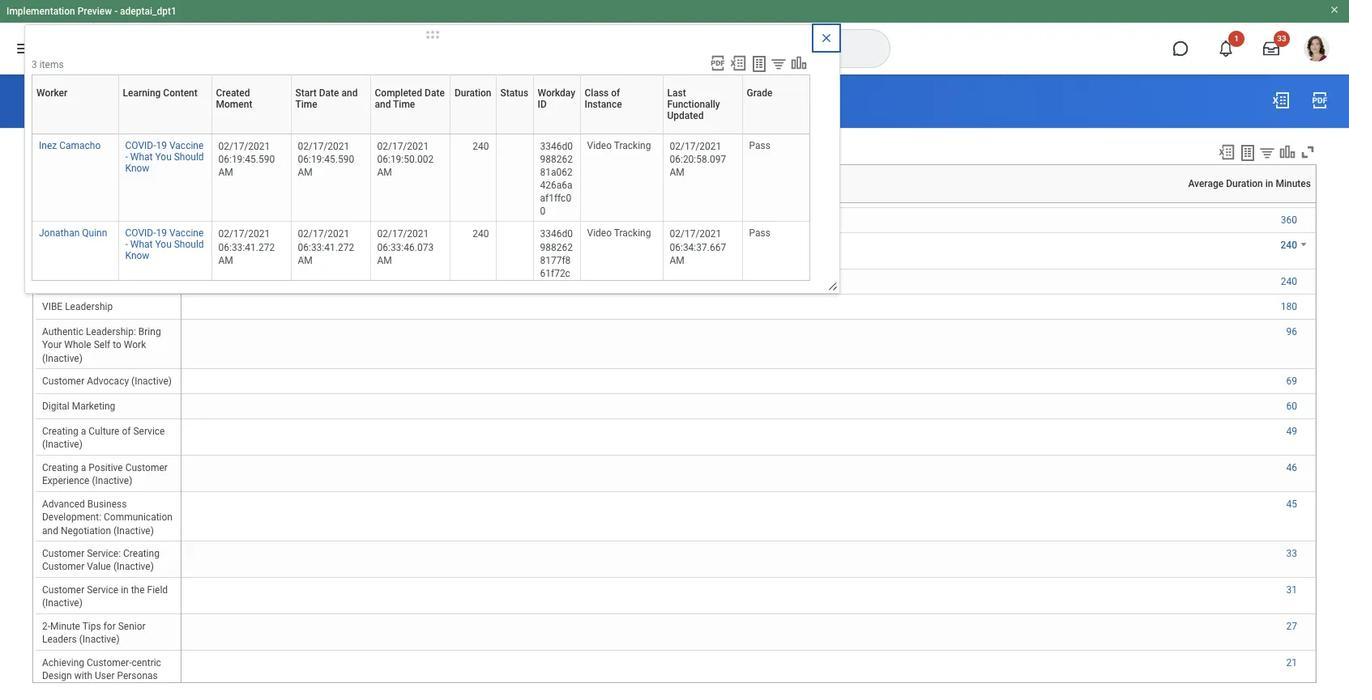 Task type: locate. For each thing, give the bounding box(es) containing it.
digital customer service
[[42, 277, 148, 288]]

of inside class of instance
[[611, 88, 620, 99]]

33 button inside implementation preview -   adeptai_dpt1 banner
[[1254, 31, 1290, 66]]

360
[[1281, 215, 1297, 226]]

of right class
[[611, 88, 620, 99]]

know up internal
[[125, 163, 149, 174]]

2 pass element from the top
[[749, 225, 771, 239]]

02/17/2021 06:19:45.590 am down created moment button
[[218, 141, 277, 178]]

0 horizontal spatial average
[[32, 92, 92, 112]]

(inactive) up the the
[[113, 562, 154, 573]]

pass element for 02/17/2021 06:20:58.097 am
[[749, 137, 771, 152]]

02/17/2021 06:19:45.590 am down start date and time button on the top of page
[[298, 141, 357, 178]]

0 inside 3346d0 988262 8177f8 61f72c b01fff0 0
[[540, 294, 546, 305]]

in for the
[[121, 585, 129, 597]]

1 a from the top
[[81, 427, 86, 438]]

41 items
[[32, 148, 70, 159]]

1 vertical spatial creating
[[42, 463, 78, 474]]

1 vertical spatial 33 button
[[1286, 548, 1300, 561]]

0 horizontal spatial 02/17/2021 06:33:41.272 am
[[218, 229, 277, 266]]

0 vertical spatial video tracking element
[[587, 137, 651, 152]]

1 vertical spatial digital
[[42, 401, 70, 413]]

0 vertical spatial covid-19 vaccine - what you should know link
[[125, 137, 204, 174]]

covid-19 vaccine - what you should know up internal
[[125, 140, 204, 174]]

pass element right 02/17/2021 06:34:37.667 am
[[749, 225, 771, 239]]

2 vertical spatial 19 vaccine
[[73, 240, 121, 252]]

19 vaccine down learning content 'button'
[[156, 140, 204, 152]]

service up bring
[[117, 277, 148, 288]]

items inside average learning duration by content main content
[[46, 148, 70, 159]]

2 date from the left
[[425, 88, 445, 99]]

Search Workday  search field
[[505, 31, 857, 66]]

0 vertical spatial video
[[587, 140, 612, 152]]

tracking down class of instance button
[[614, 140, 651, 152]]

2 horizontal spatial and
[[375, 99, 391, 110]]

grade button
[[747, 88, 809, 99]]

export to excel image
[[1271, 91, 1291, 110]]

1 vertical spatial export to excel image
[[1218, 143, 1236, 161]]

1 vertical spatial covid-19 vaccine - what you should know link
[[125, 225, 204, 262]]

in
[[1266, 178, 1273, 189], [121, 585, 129, 597]]

2 06:33:41.272 from the left
[[298, 242, 354, 253]]

user
[[95, 671, 115, 683]]

negotiation
[[61, 526, 111, 537]]

2 pass from the top
[[749, 228, 771, 239]]

customer up leadership at the left of the page
[[72, 277, 114, 288]]

of inside creating a culture of service (inactive)
[[122, 427, 131, 438]]

988262
[[540, 154, 573, 165], [540, 242, 573, 253]]

3346d0 up "8177f8"
[[540, 229, 573, 240]]

tips
[[82, 622, 101, 633]]

1 02/17/2021 06:19:45.590 am from the left
[[218, 141, 277, 178]]

what inside average learning duration by content main content
[[128, 240, 151, 252]]

06:19:45.590 down start date and time button on the top of page
[[298, 154, 354, 165]]

export to worksheets image up grade
[[750, 54, 769, 74]]

06:19:45.590
[[218, 154, 275, 165], [298, 154, 354, 165]]

notifications element
[[1312, 32, 1325, 45]]

should for 06:33:41.272
[[174, 239, 204, 251]]

completed date and time button
[[375, 75, 456, 134]]

1 0 from the top
[[540, 206, 546, 217]]

items for 41 items
[[46, 148, 70, 159]]

class of instance
[[585, 88, 622, 110]]

33 button up 31
[[1286, 548, 1300, 561]]

jonathan quinn link
[[39, 225, 107, 239]]

0 vertical spatial toolbar
[[704, 54, 810, 75]]

video tracking element right 3346d0 988262 8177f8 61f72c b01fff0 0
[[587, 225, 651, 239]]

customer up "minute"
[[42, 585, 84, 597]]

items
[[39, 59, 64, 70], [46, 148, 70, 159]]

covid-19 vaccine - what you should know for 06:19:45.590
[[125, 140, 204, 174]]

0
[[540, 206, 546, 217], [540, 294, 546, 305]]

0 vertical spatial 0
[[540, 206, 546, 217]]

you for 06:33:41.272
[[155, 239, 172, 251]]

2 time from the left
[[393, 99, 415, 110]]

0 horizontal spatial 06:33:41.272
[[218, 242, 275, 253]]

video tracking
[[587, 140, 651, 152], [587, 228, 651, 239]]

your
[[42, 340, 62, 351]]

0 horizontal spatial 06:19:45.590
[[218, 154, 275, 165]]

last functionally updated
[[667, 88, 720, 122]]

3346d0 988262 81a062 426a6a af1ffc0 0
[[540, 141, 573, 217]]

33 up 31
[[1286, 549, 1297, 560]]

authentic leadership: bring your whole self to work (inactive)
[[42, 327, 163, 364]]

1 covid-19 vaccine - what you should know link from the top
[[125, 137, 204, 174]]

implementation preview -   adeptai_dpt1 banner
[[0, 0, 1349, 75]]

video down instance
[[587, 140, 612, 152]]

and right start
[[342, 88, 358, 99]]

(inactive) inside customer service: creating customer value (inactive)
[[113, 562, 154, 573]]

a inside creating a positive customer experience (inactive)
[[81, 463, 86, 474]]

2 vertical spatial service
[[87, 585, 118, 597]]

content inside 'button'
[[163, 88, 198, 99]]

0 vertical spatial pass element
[[749, 137, 771, 152]]

1 horizontal spatial time
[[393, 99, 415, 110]]

time for start
[[295, 99, 317, 110]]

0 vertical spatial select to filter grid data image
[[770, 55, 788, 72]]

pass down grade
[[749, 140, 771, 152]]

1 vertical spatial toolbar
[[1211, 143, 1317, 164]]

1 horizontal spatial 06:33:41.272
[[298, 242, 354, 253]]

should
[[174, 152, 204, 163], [174, 239, 204, 251], [42, 253, 72, 265]]

(inactive) down the communication in the bottom of the page
[[113, 526, 154, 537]]

2 covid-19 vaccine - what you should know link from the top
[[125, 225, 204, 262]]

average learning duration by content main content
[[0, 75, 1349, 697]]

minute
[[50, 622, 80, 633]]

and inside the completed date and time
[[375, 99, 391, 110]]

0 vertical spatial average
[[32, 92, 92, 112]]

know for inez camacho
[[125, 163, 149, 174]]

1 vertical spatial items
[[46, 148, 70, 159]]

and for start date and time
[[342, 88, 358, 99]]

time right by
[[295, 99, 317, 110]]

service
[[117, 277, 148, 288], [133, 427, 165, 438], [87, 585, 118, 597]]

0 vertical spatial covid-
[[125, 140, 156, 152]]

2 vertical spatial covid-
[[42, 240, 73, 252]]

1 vertical spatial 3346d0
[[540, 229, 573, 240]]

2 vertical spatial should
[[42, 253, 72, 265]]

0 vertical spatial 3346d0
[[540, 141, 573, 152]]

1 vertical spatial 19 vaccine
[[156, 228, 204, 239]]

1 vertical spatial video
[[587, 228, 612, 239]]

customer down negotiation
[[42, 549, 84, 560]]

learning inside average learning duration by content main content
[[96, 92, 160, 112]]

988262 inside 3346d0 988262 81a062 426a6a af1ffc0 0
[[540, 154, 573, 165]]

video tracking right 3346d0 988262 8177f8 61f72c b01fff0 0
[[587, 228, 651, 239]]

covid-19 vaccine - what you should know link down internal
[[125, 225, 204, 262]]

certification
[[42, 192, 95, 203]]

creating for creating a culture of service (inactive)
[[42, 427, 78, 438]]

toolbar inside average learning duration by content main content
[[1211, 143, 1317, 164]]

covid- down jonathan
[[42, 240, 73, 252]]

0 vertical spatial 19 vaccine
[[156, 140, 204, 152]]

creating down the communication in the bottom of the page
[[123, 549, 160, 560]]

240 button
[[1281, 276, 1300, 289]]

time up 06:19:50.002
[[393, 99, 415, 110]]

self
[[94, 340, 110, 351]]

covid- for camacho
[[125, 140, 156, 152]]

0 horizontal spatial and
[[42, 526, 58, 537]]

1 horizontal spatial in
[[1266, 178, 1273, 189]]

1 vertical spatial pass element
[[749, 225, 771, 239]]

creating up experience
[[42, 463, 78, 474]]

1 horizontal spatial export to worksheets image
[[1238, 143, 1258, 163]]

you
[[155, 152, 172, 163], [155, 239, 172, 251], [153, 240, 169, 252]]

covid-19 vaccine - what you should know inside average learning duration by content main content
[[42, 240, 172, 265]]

pass element down grade
[[749, 137, 771, 152]]

(inactive) inside advanced business development: communication and negotiation (inactive)
[[113, 526, 154, 537]]

0 vertical spatial should
[[174, 152, 204, 163]]

988262 for 81a062
[[540, 154, 573, 165]]

0 vertical spatial 33
[[1277, 34, 1287, 43]]

know
[[125, 163, 149, 174], [125, 251, 149, 262], [74, 253, 99, 265]]

time for completed
[[393, 99, 415, 110]]

close environment banner image
[[1330, 5, 1339, 15]]

06:34:37.667
[[670, 242, 726, 253]]

(inactive) down the tips
[[79, 635, 120, 646]]

0 vertical spatial digital
[[42, 277, 70, 288]]

0 horizontal spatial content
[[163, 88, 198, 99]]

items right 3
[[39, 59, 64, 70]]

covid-19 vaccine - what you should know link up internal
[[125, 137, 204, 174]]

expand/collapse chart image
[[790, 54, 808, 72]]

average for average learning duration by content
[[32, 92, 92, 112]]

1 vertical spatial video tracking
[[587, 228, 651, 239]]

3346d0 for 3346d0 988262 8177f8 61f72c b01fff0 0
[[540, 229, 573, 240]]

management
[[75, 179, 132, 190]]

design
[[42, 671, 72, 683]]

covid-19 vaccine - what you should know down the quinn
[[42, 240, 172, 265]]

a up experience
[[81, 463, 86, 474]]

0 vertical spatial of
[[611, 88, 620, 99]]

2 06:19:45.590 from the left
[[298, 154, 354, 165]]

toolbar up the average duration in minutes
[[1211, 143, 1317, 164]]

3 items
[[32, 59, 64, 70]]

export to worksheets image
[[750, 54, 769, 74], [1238, 143, 1258, 163]]

0 vertical spatial video tracking
[[587, 140, 651, 152]]

service right culture
[[133, 427, 165, 438]]

centric
[[132, 658, 161, 670]]

and right start date and time
[[375, 99, 391, 110]]

0 horizontal spatial select to filter grid data image
[[770, 55, 788, 72]]

0 horizontal spatial in
[[121, 585, 129, 597]]

date
[[319, 88, 339, 99], [425, 88, 445, 99]]

1 horizontal spatial of
[[611, 88, 620, 99]]

creating inside creating a positive customer experience (inactive)
[[42, 463, 78, 474]]

0 vertical spatial 33 button
[[1254, 31, 1290, 66]]

1 vertical spatial a
[[81, 463, 86, 474]]

achieving customer-centric design with user personas
[[42, 658, 164, 683]]

export to excel image up the average duration in minutes
[[1218, 143, 1236, 161]]

workday id
[[538, 88, 575, 110]]

service down value
[[87, 585, 118, 597]]

learning content
[[123, 88, 198, 99]]

06:19:45.590 down created moment button
[[218, 154, 275, 165]]

3346d0 for 3346d0 988262 81a062 426a6a af1ffc0 0
[[540, 141, 573, 152]]

0 horizontal spatial 02/17/2021 06:19:45.590 am
[[218, 141, 277, 178]]

instance
[[585, 99, 622, 110]]

creating down digital marketing on the left bottom
[[42, 427, 78, 438]]

in left minutes
[[1266, 178, 1273, 189]]

duration
[[455, 88, 491, 99], [164, 92, 226, 112], [1226, 178, 1263, 189]]

06:20:58.097
[[670, 154, 726, 165]]

(inactive) up "minute"
[[42, 598, 83, 610]]

988262 up "8177f8"
[[540, 242, 573, 253]]

covid-19 vaccine - what you should know
[[125, 140, 204, 174], [125, 228, 204, 262], [42, 240, 172, 265]]

expand/collapse chart image
[[1279, 143, 1297, 161]]

video tracking element
[[587, 137, 651, 152], [587, 225, 651, 239]]

move modal image
[[416, 25, 449, 45]]

date inside the completed date and time
[[425, 88, 445, 99]]

a inside creating a culture of service (inactive)
[[81, 427, 86, 438]]

a
[[81, 427, 86, 438], [81, 463, 86, 474]]

1 pass element from the top
[[749, 137, 771, 152]]

2 horizontal spatial duration
[[1226, 178, 1263, 189]]

1 vertical spatial in
[[121, 585, 129, 597]]

0 down the b01fff0 at left top
[[540, 294, 546, 305]]

content right by
[[251, 92, 309, 112]]

0 vertical spatial a
[[81, 427, 86, 438]]

988262 up 81a062 on the left top of page
[[540, 154, 573, 165]]

pass for 02/17/2021 06:34:37.667 am
[[749, 228, 771, 239]]

1 vertical spatial covid-
[[125, 228, 156, 239]]

senior
[[118, 622, 146, 633]]

customer left value
[[42, 562, 84, 573]]

1 digital from the top
[[42, 277, 70, 288]]

0 horizontal spatial time
[[295, 99, 317, 110]]

0 horizontal spatial date
[[319, 88, 339, 99]]

covid-19 vaccine - what you should know link for 06:33:41.272
[[125, 225, 204, 262]]

1 horizontal spatial 02/17/2021 06:19:45.590 am
[[298, 141, 357, 178]]

1 date from the left
[[319, 88, 339, 99]]

1 horizontal spatial average
[[1188, 178, 1224, 189]]

worker
[[36, 88, 67, 99]]

0 horizontal spatial toolbar
[[704, 54, 810, 75]]

should for 06:19:45.590
[[174, 152, 204, 163]]

19 vaccine inside average learning duration by content main content
[[73, 240, 121, 252]]

time inside the completed date and time
[[393, 99, 415, 110]]

(inactive) up experience
[[42, 440, 83, 451]]

status
[[500, 88, 528, 99]]

tracking
[[614, 140, 651, 152], [614, 228, 651, 239]]

pass element
[[749, 137, 771, 152], [749, 225, 771, 239]]

whole
[[64, 340, 91, 351]]

1 vertical spatial service
[[133, 427, 165, 438]]

covid-19 vaccine - what you should know down overview
[[125, 228, 204, 262]]

360 button
[[1281, 214, 1300, 227]]

1 vertical spatial select to filter grid data image
[[1258, 144, 1276, 161]]

1 vertical spatial 0
[[540, 294, 546, 305]]

1 3346d0 from the top
[[540, 141, 573, 152]]

select to filter grid data image left expand/collapse chart image
[[770, 55, 788, 72]]

3346d0 up 81a062 on the left top of page
[[540, 141, 573, 152]]

19 vaccine down the quinn
[[73, 240, 121, 252]]

in inside customer service in the field (inactive)
[[121, 585, 129, 597]]

0 horizontal spatial export to worksheets image
[[750, 54, 769, 74]]

240 down duration button
[[473, 141, 489, 152]]

toolbar up grade
[[704, 54, 810, 75]]

33 button right 1
[[1254, 31, 1290, 66]]

0 vertical spatial items
[[39, 59, 64, 70]]

inbox large image
[[1263, 41, 1280, 57]]

content left created
[[163, 88, 198, 99]]

export to excel image
[[729, 54, 747, 72], [1218, 143, 1236, 161]]

1 horizontal spatial 02/17/2021 06:33:41.272 am
[[298, 229, 357, 266]]

creating
[[42, 427, 78, 438], [42, 463, 78, 474], [123, 549, 160, 560]]

1 horizontal spatial 06:19:45.590
[[298, 154, 354, 165]]

8177f8
[[540, 255, 571, 266]]

1 06:19:45.590 from the left
[[218, 154, 275, 165]]

in left the the
[[121, 585, 129, 597]]

time inside start date and time
[[295, 99, 317, 110]]

0 vertical spatial 988262
[[540, 154, 573, 165]]

0 vertical spatial pass
[[749, 140, 771, 152]]

81a062
[[540, 167, 573, 178]]

240 down 360
[[1281, 240, 1297, 252]]

1 horizontal spatial and
[[342, 88, 358, 99]]

by
[[230, 92, 247, 112]]

33 left notifications element
[[1277, 34, 1287, 43]]

2 a from the top
[[81, 463, 86, 474]]

1 horizontal spatial duration
[[455, 88, 491, 99]]

19 vaccine for 02/17/2021 06:33:41.272 am
[[156, 228, 204, 239]]

export to excel image right view printable version (pdf) image
[[729, 54, 747, 72]]

2 3346d0 from the top
[[540, 229, 573, 240]]

180
[[1281, 302, 1297, 313]]

of right culture
[[122, 427, 131, 438]]

toolbar
[[704, 54, 810, 75], [1211, 143, 1317, 164]]

date right 'completed'
[[425, 88, 445, 99]]

and down development:
[[42, 526, 58, 537]]

project
[[42, 179, 73, 190]]

video right 3346d0 988262 8177f8 61f72c b01fff0 0
[[587, 228, 612, 239]]

33 inside implementation preview -   adeptai_dpt1 banner
[[1277, 34, 1287, 43]]

0 for 3346d0 988262 8177f8 61f72c b01fff0 0
[[540, 294, 546, 305]]

1 vertical spatial average
[[1188, 178, 1224, 189]]

1 vertical spatial video tracking element
[[587, 225, 651, 239]]

1 tracking from the top
[[614, 140, 651, 152]]

2-
[[42, 622, 50, 633]]

(inactive) inside creating a positive customer experience (inactive)
[[92, 476, 132, 487]]

02/17/2021
[[218, 141, 270, 152], [298, 141, 349, 152], [377, 141, 429, 152], [670, 141, 721, 152], [218, 229, 270, 240], [298, 229, 349, 240], [377, 229, 429, 240], [670, 229, 721, 240]]

view printable version (pdf) image
[[709, 54, 727, 72]]

1 vertical spatial export to worksheets image
[[1238, 143, 1258, 163]]

240 inside dropdown button
[[1281, 240, 1297, 252]]

start date and time
[[295, 88, 358, 110]]

0 horizontal spatial export to excel image
[[729, 54, 747, 72]]

digital
[[42, 277, 70, 288], [42, 401, 70, 413]]

1 horizontal spatial content
[[251, 92, 309, 112]]

0 vertical spatial export to excel image
[[729, 54, 747, 72]]

personas
[[117, 671, 158, 683]]

date inside start date and time
[[319, 88, 339, 99]]

know down overview
[[125, 251, 149, 262]]

19 vaccine down internal
[[156, 228, 204, 239]]

(inactive) down the positive
[[92, 476, 132, 487]]

covid-
[[125, 140, 156, 152], [125, 228, 156, 239], [42, 240, 73, 252]]

1 horizontal spatial date
[[425, 88, 445, 99]]

tracking left 02/17/2021 06:34:37.667 am
[[614, 228, 651, 239]]

date for completed
[[425, 88, 445, 99]]

pass right 02/17/2021 06:34:37.667 am
[[749, 228, 771, 239]]

19 vaccine
[[156, 140, 204, 152], [156, 228, 204, 239], [73, 240, 121, 252]]

export to worksheets image up the average duration in minutes
[[1238, 143, 1258, 163]]

2 0 from the top
[[540, 294, 546, 305]]

fullscreen image
[[1299, 143, 1317, 161]]

1 vertical spatial of
[[122, 427, 131, 438]]

select to filter grid data image
[[770, 55, 788, 72], [1258, 144, 1276, 161]]

leadership
[[65, 302, 113, 313]]

1 vertical spatial 988262
[[540, 242, 573, 253]]

covid-19 vaccine - what you should know link
[[125, 137, 204, 174], [125, 225, 204, 262]]

class
[[585, 88, 609, 99]]

work
[[124, 340, 146, 351]]

1 video tracking element from the top
[[587, 137, 651, 152]]

a left culture
[[81, 427, 86, 438]]

updated
[[667, 110, 704, 122]]

2 tracking from the top
[[614, 228, 651, 239]]

covid- for quinn
[[125, 228, 156, 239]]

learning
[[123, 88, 161, 99], [96, 92, 160, 112]]

covid- up internal
[[125, 140, 156, 152]]

average learning duration by content
[[32, 92, 309, 112]]

select to filter grid data image left expand/collapse chart icon
[[1258, 144, 1276, 161]]

1 vertical spatial 33
[[1286, 549, 1297, 560]]

988262 inside 3346d0 988262 8177f8 61f72c b01fff0 0
[[540, 242, 573, 253]]

know up digital customer service
[[74, 253, 99, 265]]

creating inside creating a culture of service (inactive)
[[42, 427, 78, 438]]

0 down af1ffc0
[[540, 206, 546, 217]]

achieving
[[42, 658, 84, 670]]

1 vertical spatial tracking
[[614, 228, 651, 239]]

0 inside 3346d0 988262 81a062 426a6a af1ffc0 0
[[540, 206, 546, 217]]

created moment button
[[216, 75, 297, 134]]

- inside banner
[[114, 6, 118, 17]]

customer right the positive
[[125, 463, 168, 474]]

0 horizontal spatial of
[[122, 427, 131, 438]]

date right start
[[319, 88, 339, 99]]

96
[[1286, 327, 1297, 338]]

digital up vibe
[[42, 277, 70, 288]]

covid- down overview
[[125, 228, 156, 239]]

items right 41
[[46, 148, 70, 159]]

digital left marketing
[[42, 401, 70, 413]]

1 pass from the top
[[749, 140, 771, 152]]

2 vertical spatial creating
[[123, 549, 160, 560]]

and inside start date and time
[[342, 88, 358, 99]]

video tracking down class of instance button
[[587, 140, 651, 152]]

2 digital from the top
[[42, 401, 70, 413]]

1 vertical spatial pass
[[749, 228, 771, 239]]

2 video from the top
[[587, 228, 612, 239]]

0 vertical spatial creating
[[42, 427, 78, 438]]

1 time from the left
[[295, 99, 317, 110]]

business
[[87, 499, 127, 511]]

content
[[163, 88, 198, 99], [251, 92, 309, 112]]

1 988262 from the top
[[540, 154, 573, 165]]

1 vertical spatial should
[[174, 239, 204, 251]]

internal
[[135, 179, 167, 190]]

240 up '180'
[[1281, 277, 1297, 288]]

0 vertical spatial tracking
[[614, 140, 651, 152]]

1 horizontal spatial toolbar
[[1211, 143, 1317, 164]]

content inside main content
[[251, 92, 309, 112]]

240 inside button
[[1281, 277, 1297, 288]]

video tracking element down class of instance button
[[587, 137, 651, 152]]

row element
[[34, 165, 184, 202]]

2 988262 from the top
[[540, 242, 573, 253]]

(inactive) down your
[[42, 353, 83, 364]]

46 button
[[1286, 462, 1300, 475]]

customer service: creating customer value (inactive)
[[42, 549, 162, 573]]

0 vertical spatial in
[[1266, 178, 1273, 189]]



Task type: describe. For each thing, give the bounding box(es) containing it.
33 inside average learning duration by content main content
[[1286, 549, 1297, 560]]

customer advocacy (inactive)
[[42, 376, 172, 388]]

for
[[103, 622, 116, 633]]

49
[[1286, 427, 1297, 438]]

customer inside customer service in the field (inactive)
[[42, 585, 84, 597]]

customer up digital marketing on the left bottom
[[42, 376, 84, 388]]

240 right '02/17/2021 06:33:46.073 am'
[[473, 229, 489, 240]]

(inactive) inside 2-minute tips for senior leaders (inactive)
[[79, 635, 120, 646]]

creating a positive customer experience (inactive)
[[42, 463, 170, 487]]

value
[[87, 562, 111, 573]]

(inactive) inside authentic leadership: bring your whole self to work (inactive)
[[42, 353, 83, 364]]

duration inside button
[[455, 88, 491, 99]]

2 video tracking from the top
[[587, 228, 651, 239]]

worker button
[[36, 75, 124, 134]]

product
[[65, 215, 99, 226]]

af1ffc0
[[540, 193, 571, 204]]

a for positive
[[81, 463, 86, 474]]

426a6a
[[540, 180, 573, 191]]

02/17/2021 inside '02/17/2021 06:33:46.073 am'
[[377, 229, 429, 240]]

start date and time button
[[295, 75, 376, 134]]

60
[[1286, 401, 1297, 413]]

pass element for 02/17/2021 06:34:37.667 am
[[749, 225, 771, 239]]

date for start
[[319, 88, 339, 99]]

camacho
[[59, 140, 101, 152]]

1 06:33:41.272 from the left
[[218, 242, 275, 253]]

created
[[216, 88, 250, 99]]

quinn
[[82, 228, 107, 239]]

implementation preview -   adeptai_dpt1
[[6, 6, 177, 17]]

moment
[[216, 99, 252, 110]]

vibe leadership
[[42, 302, 113, 313]]

1
[[1234, 34, 1239, 43]]

0 vertical spatial service
[[117, 277, 148, 288]]

69 button
[[1286, 375, 1300, 389]]

service:
[[87, 549, 121, 560]]

02/17/2021 06:33:46.073 am
[[377, 229, 436, 266]]

you inside average learning duration by content main content
[[153, 240, 169, 252]]

average duration in minutes
[[1188, 178, 1311, 189]]

am inside '02/17/2021 06:33:46.073 am'
[[377, 255, 392, 266]]

in for minutes
[[1266, 178, 1273, 189]]

last
[[667, 88, 686, 99]]

learning inside learning content 'button'
[[123, 88, 161, 99]]

2-minute tips for senior leaders (inactive)
[[42, 622, 148, 646]]

2 video tracking element from the top
[[587, 225, 651, 239]]

vibe
[[42, 302, 63, 313]]

988262 for 8177f8
[[540, 242, 573, 253]]

inez
[[39, 140, 57, 152]]

2 02/17/2021 06:33:41.272 am from the left
[[298, 229, 357, 266]]

toolbar for 41 items
[[1211, 143, 1317, 164]]

1 horizontal spatial select to filter grid data image
[[1258, 144, 1276, 161]]

you for 06:19:45.590
[[155, 152, 172, 163]]

45
[[1286, 499, 1297, 511]]

know for jonathan quinn
[[125, 251, 149, 262]]

customer-
[[87, 658, 132, 670]]

49 button
[[1286, 426, 1300, 439]]

am inside 02/17/2021 06:19:50.002 am
[[377, 167, 392, 178]]

view printable version (pdf) image
[[1310, 91, 1330, 110]]

jonathan quinn
[[39, 228, 107, 239]]

covid-19 vaccine - what you should know link for 06:19:45.590
[[125, 137, 204, 174]]

1 horizontal spatial export to excel image
[[1218, 143, 1236, 161]]

advanced business development: communication and negotiation (inactive)
[[42, 499, 175, 537]]

with
[[74, 671, 92, 683]]

to
[[113, 340, 121, 351]]

workday id button
[[538, 75, 586, 134]]

grade
[[747, 88, 773, 99]]

and for completed date and time
[[375, 99, 391, 110]]

- inside average learning duration by content main content
[[123, 240, 126, 252]]

profile logan mcneil image
[[1304, 36, 1330, 65]]

60 button
[[1286, 401, 1300, 414]]

46
[[1286, 463, 1297, 474]]

toolbar for 3 items
[[704, 54, 810, 75]]

1 video tracking from the top
[[587, 140, 651, 152]]

justify image
[[15, 39, 34, 58]]

customer inside creating a positive customer experience (inactive)
[[125, 463, 168, 474]]

gms
[[42, 215, 63, 226]]

what for jonathan quinn
[[130, 239, 153, 251]]

06:19:50.002
[[377, 154, 434, 165]]

marketing
[[72, 401, 115, 413]]

0 horizontal spatial duration
[[164, 92, 226, 112]]

(inactive) inside customer service in the field (inactive)
[[42, 598, 83, 610]]

average learning duration by content link
[[32, 92, 309, 112]]

(inactive) down work
[[131, 376, 172, 388]]

27
[[1286, 622, 1297, 633]]

am inside 02/17/2021 06:34:37.667 am
[[670, 255, 685, 266]]

covid- inside average learning duration by content main content
[[42, 240, 73, 252]]

0 for 3346d0 988262 81a062 426a6a af1ffc0 0
[[540, 206, 546, 217]]

02/17/2021 inside 02/17/2021 06:34:37.667 am
[[670, 229, 721, 240]]

covid-19 vaccine - what you should know for 06:33:41.272
[[125, 228, 204, 262]]

and inside advanced business development: communication and negotiation (inactive)
[[42, 526, 58, 537]]

development:
[[42, 513, 101, 524]]

creating inside customer service: creating customer value (inactive)
[[123, 549, 160, 560]]

completed date and time
[[375, 88, 445, 110]]

inez camacho link
[[39, 137, 101, 152]]

a for culture
[[81, 427, 86, 438]]

leaders
[[42, 635, 77, 646]]

0 vertical spatial export to worksheets image
[[750, 54, 769, 74]]

service inside customer service in the field (inactive)
[[87, 585, 118, 597]]

positive
[[89, 463, 123, 474]]

pass for 02/17/2021 06:20:58.097 am
[[749, 140, 771, 152]]

inez camacho
[[39, 140, 101, 152]]

gms product overview
[[42, 215, 141, 226]]

start
[[295, 88, 317, 99]]

service inside creating a culture of service (inactive)
[[133, 427, 165, 438]]

1 video from the top
[[587, 140, 612, 152]]

customer service in the field (inactive)
[[42, 585, 170, 610]]

02/17/2021 06:34:37.667 am
[[670, 229, 729, 266]]

1 02/17/2021 06:33:41.272 am from the left
[[218, 229, 277, 266]]

21 button
[[1286, 657, 1300, 671]]

functionally
[[667, 99, 720, 110]]

average for average duration in minutes
[[1188, 178, 1224, 189]]

what for inez camacho
[[130, 152, 153, 163]]

adeptai_dpt1
[[120, 6, 177, 17]]

creating for creating a positive customer experience (inactive)
[[42, 463, 78, 474]]

21
[[1286, 658, 1297, 670]]

items for 3 items
[[39, 59, 64, 70]]

45 button
[[1286, 499, 1300, 512]]

02/17/2021 06:20:58.097 am
[[670, 141, 729, 178]]

id
[[538, 99, 547, 110]]

am inside 02/17/2021 06:20:58.097 am
[[670, 167, 685, 178]]

19 vaccine for 02/17/2021 06:19:45.590 am
[[156, 140, 204, 152]]

know inside average learning duration by content main content
[[74, 253, 99, 265]]

02/17/2021 inside 02/17/2021 06:20:58.097 am
[[670, 141, 721, 152]]

3
[[32, 59, 37, 70]]

workday
[[538, 88, 575, 99]]

experience
[[42, 476, 90, 487]]

project management internal certification
[[42, 179, 170, 203]]

02/17/2021 06:19:50.002 am
[[377, 141, 436, 178]]

2 02/17/2021 06:19:45.590 am from the left
[[298, 141, 357, 178]]

b01fff0
[[540, 281, 572, 292]]

31 button
[[1286, 585, 1300, 598]]

resize modal image
[[827, 281, 840, 293]]

jonathan
[[39, 228, 80, 239]]

(inactive) inside creating a culture of service (inactive)
[[42, 440, 83, 451]]

digital for digital marketing
[[42, 401, 70, 413]]

digital for digital customer service
[[42, 277, 70, 288]]

learning content button
[[123, 75, 218, 134]]

1 button
[[1208, 31, 1245, 66]]

close image
[[820, 32, 833, 45]]

notifications large image
[[1218, 41, 1234, 57]]

authentic
[[42, 327, 83, 338]]

should inside average learning duration by content main content
[[42, 253, 72, 265]]

06:33:46.073
[[377, 242, 434, 253]]

class of instance button
[[585, 75, 669, 134]]

02/17/2021 inside 02/17/2021 06:19:50.002 am
[[377, 141, 429, 152]]

61f72c
[[540, 268, 570, 279]]

240 button
[[1281, 239, 1300, 252]]

leadership:
[[86, 327, 136, 338]]

culture
[[89, 427, 120, 438]]

field
[[147, 585, 168, 597]]

communication
[[104, 513, 173, 524]]

96 button
[[1286, 326, 1300, 339]]



Task type: vqa. For each thing, say whether or not it's contained in the screenshot.
topmost the Time
no



